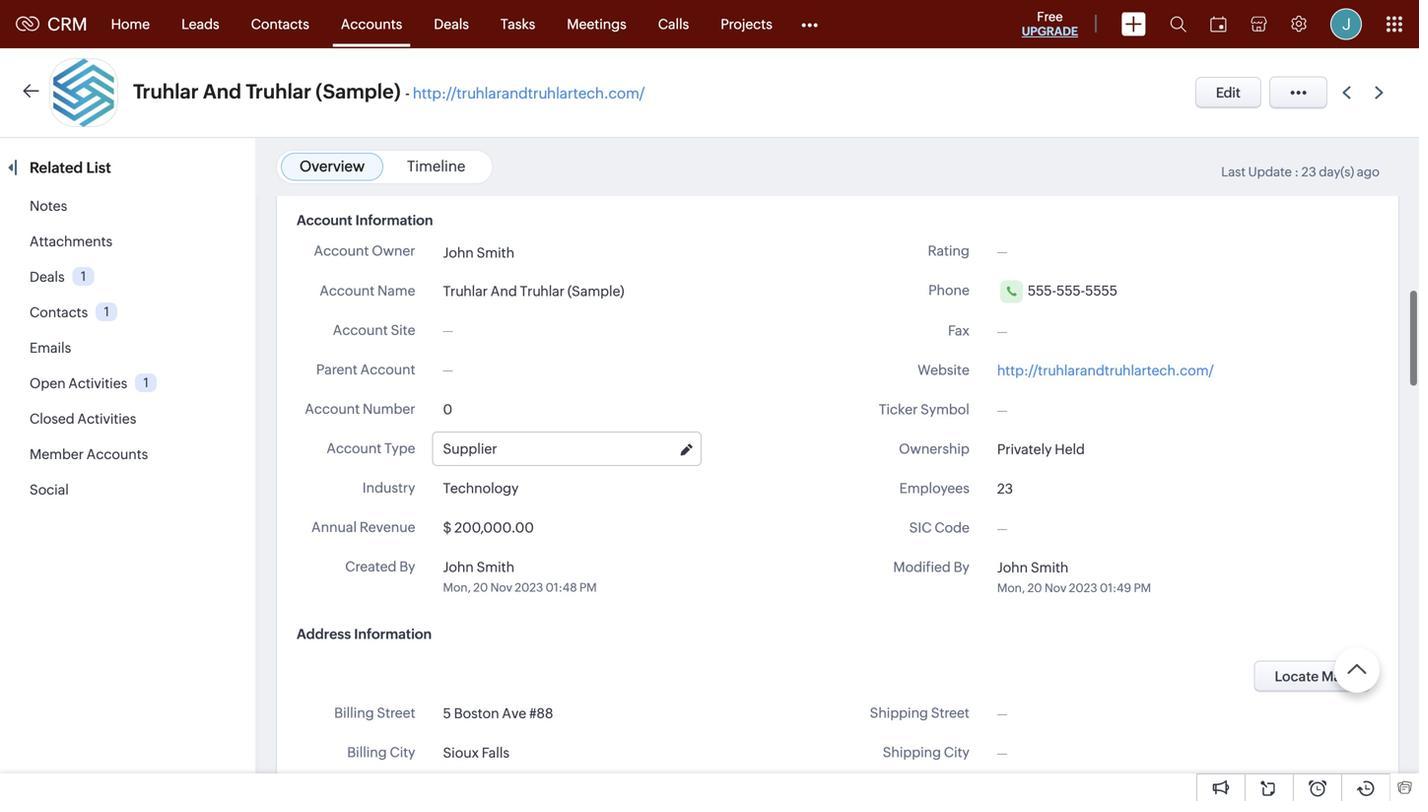 Task type: vqa. For each thing, say whether or not it's contained in the screenshot.
second Not Started from the top
no



Task type: describe. For each thing, give the bounding box(es) containing it.
555-555-5555
[[1028, 283, 1118, 299]]

0 horizontal spatial deals link
[[30, 269, 65, 285]]

tasks link
[[485, 0, 551, 48]]

nov for created by
[[491, 581, 512, 594]]

member accounts
[[30, 447, 148, 462]]

20 for created by
[[473, 581, 488, 594]]

account for account name
[[320, 283, 375, 299]]

account information
[[297, 212, 433, 228]]

200,000.00
[[455, 520, 534, 536]]

1 for contacts
[[104, 304, 109, 319]]

account for account owner
[[314, 243, 369, 259]]

shipping for shipping street
[[870, 705, 929, 721]]

1 vertical spatial 23
[[997, 481, 1013, 497]]

0 horizontal spatial http://truhlarandtruhlartech.com/ link
[[413, 85, 645, 102]]

website
[[918, 362, 970, 378]]

john smith mon, 20 nov 2023 01:48 pm
[[443, 559, 597, 594]]

last
[[1222, 165, 1246, 179]]

boston
[[454, 706, 499, 722]]

technology
[[443, 480, 519, 496]]

account for account information
[[297, 212, 352, 228]]

by for modified by
[[954, 559, 970, 575]]

accounts link
[[325, 0, 418, 48]]

number
[[363, 401, 415, 417]]

symbol
[[921, 402, 970, 417]]

address information
[[297, 626, 432, 642]]

notes link
[[30, 198, 67, 214]]

calls link
[[642, 0, 705, 48]]

employees
[[900, 481, 970, 496]]

5555
[[1085, 283, 1118, 299]]

social
[[30, 482, 69, 498]]

member accounts link
[[30, 447, 148, 462]]

create menu image
[[1122, 12, 1146, 36]]

john for john smith mon, 20 nov 2023 01:48 pm
[[443, 559, 474, 575]]

closed
[[30, 411, 75, 427]]

fax
[[948, 323, 970, 339]]

contacts inside "link"
[[251, 16, 309, 32]]

0
[[443, 402, 453, 417]]

timeline link
[[407, 158, 466, 175]]

shipping city
[[883, 745, 970, 761]]

open activities
[[30, 376, 127, 391]]

parent account
[[316, 362, 415, 377]]

-
[[405, 85, 410, 102]]

5 boston ave #88
[[443, 706, 554, 722]]

upgrade
[[1022, 25, 1078, 38]]

open activities link
[[30, 376, 127, 391]]

deals inside deals link
[[434, 16, 469, 32]]

#88
[[529, 706, 554, 722]]

$
[[443, 520, 452, 536]]

2023 for 23
[[1069, 582, 1098, 595]]

ticker
[[879, 402, 918, 417]]

john for john smith mon, 20 nov 2023 01:49 pm
[[997, 560, 1028, 576]]

overview link
[[300, 158, 365, 175]]

$  200,000.00
[[443, 520, 534, 536]]

pm for technology
[[580, 581, 597, 594]]

projects
[[721, 16, 773, 32]]

billing city
[[347, 745, 415, 761]]

0 horizontal spatial contacts link
[[30, 305, 88, 320]]

created
[[345, 559, 397, 575]]

emails link
[[30, 340, 71, 356]]

smith for john smith
[[477, 245, 515, 261]]

phone
[[929, 282, 970, 298]]

city for billing city
[[390, 745, 415, 761]]

1 horizontal spatial accounts
[[341, 16, 402, 32]]

list
[[86, 159, 111, 176]]

and for truhlar and truhlar (sample)
[[491, 283, 517, 299]]

leads link
[[166, 0, 235, 48]]

leads
[[182, 16, 219, 32]]

annual
[[312, 519, 357, 535]]

john smith
[[443, 245, 515, 261]]

ave
[[502, 706, 527, 722]]

01:49
[[1100, 582, 1132, 595]]

address
[[297, 626, 351, 642]]

account number
[[305, 401, 415, 417]]

emails
[[30, 340, 71, 356]]

information for account information
[[355, 212, 433, 228]]

last update : 23 day(s) ago
[[1222, 165, 1380, 179]]

account for account type
[[327, 440, 382, 456]]

account for account site
[[333, 322, 388, 338]]

closed activities
[[30, 411, 136, 427]]

ownership
[[899, 441, 970, 457]]

parent
[[316, 362, 358, 377]]

1 horizontal spatial http://truhlarandtruhlartech.com/ link
[[997, 363, 1214, 379]]

0 horizontal spatial accounts
[[87, 447, 148, 462]]

street for billing street
[[377, 705, 415, 721]]

edit
[[1216, 85, 1241, 101]]

attachments link
[[30, 234, 113, 249]]

crm
[[47, 14, 87, 34]]

notes
[[30, 198, 67, 214]]

billing street
[[334, 705, 415, 721]]

update
[[1249, 165, 1292, 179]]

calls
[[658, 16, 689, 32]]

tasks
[[501, 16, 536, 32]]

and for truhlar and truhlar (sample) - http://truhlarandtruhlartech.com/
[[203, 80, 241, 103]]

1 horizontal spatial deals link
[[418, 0, 485, 48]]

related list
[[30, 159, 114, 176]]

modified
[[893, 559, 951, 575]]

activities for closed activities
[[77, 411, 136, 427]]

smith for john smith mon, 20 nov 2023 01:48 pm
[[477, 559, 515, 575]]

5
[[443, 706, 451, 722]]

owner
[[372, 243, 415, 259]]

created by
[[345, 559, 415, 575]]

timeline
[[407, 158, 466, 175]]

supplier
[[443, 441, 497, 457]]

ago
[[1357, 165, 1380, 179]]



Task type: locate. For each thing, give the bounding box(es) containing it.
account owner
[[314, 243, 415, 259]]

1 horizontal spatial 20
[[1028, 582, 1042, 595]]

smith inside john smith mon, 20 nov 2023 01:49 pm
[[1031, 560, 1069, 576]]

privately held
[[997, 442, 1085, 457]]

1 horizontal spatial 23
[[1302, 165, 1317, 179]]

billing for billing street
[[334, 705, 374, 721]]

calendar image
[[1211, 16, 1227, 32]]

0 horizontal spatial contacts
[[30, 305, 88, 320]]

contacts
[[251, 16, 309, 32], [30, 305, 88, 320]]

previous record image
[[1343, 86, 1351, 99]]

account name
[[320, 283, 415, 299]]

pm right 01:48
[[580, 581, 597, 594]]

0 horizontal spatial http://truhlarandtruhlartech.com/
[[413, 85, 645, 102]]

account up parent account at the left
[[333, 322, 388, 338]]

information
[[355, 212, 433, 228], [354, 626, 432, 642]]

account down account information
[[314, 243, 369, 259]]

1 horizontal spatial pm
[[1134, 582, 1152, 595]]

smith for john smith mon, 20 nov 2023 01:49 pm
[[1031, 560, 1069, 576]]

john inside john smith mon, 20 nov 2023 01:49 pm
[[997, 560, 1028, 576]]

home
[[111, 16, 150, 32]]

1 vertical spatial and
[[491, 283, 517, 299]]

2 city from the left
[[944, 745, 970, 761]]

deals left tasks link
[[434, 16, 469, 32]]

1 horizontal spatial by
[[954, 559, 970, 575]]

pm
[[580, 581, 597, 594], [1134, 582, 1152, 595]]

information up owner
[[355, 212, 433, 228]]

20 inside john smith mon, 20 nov 2023 01:49 pm
[[1028, 582, 1042, 595]]

site
[[391, 322, 415, 338]]

open
[[30, 376, 66, 391]]

accounts down closed activities
[[87, 447, 148, 462]]

0 horizontal spatial 20
[[473, 581, 488, 594]]

1 555- from the left
[[1028, 283, 1057, 299]]

0 vertical spatial and
[[203, 80, 241, 103]]

type
[[384, 440, 415, 456]]

1 horizontal spatial 1
[[104, 304, 109, 319]]

1 vertical spatial activities
[[77, 411, 136, 427]]

overview
[[300, 158, 365, 175]]

john for john smith
[[443, 245, 474, 261]]

closed activities link
[[30, 411, 136, 427]]

nov left 01:48
[[491, 581, 512, 594]]

modified by
[[893, 559, 970, 575]]

1 vertical spatial billing
[[347, 745, 387, 761]]

0 horizontal spatial nov
[[491, 581, 512, 594]]

0 vertical spatial information
[[355, 212, 433, 228]]

deals link left tasks at the left top of the page
[[418, 0, 485, 48]]

1 right open activities link
[[144, 375, 149, 390]]

activities for open activities
[[68, 376, 127, 391]]

account up the number
[[360, 362, 415, 377]]

nov inside john smith mon, 20 nov 2023 01:48 pm
[[491, 581, 512, 594]]

street up billing city
[[377, 705, 415, 721]]

:
[[1295, 165, 1299, 179]]

shipping
[[870, 705, 929, 721], [883, 745, 941, 761]]

0 vertical spatial deals
[[434, 16, 469, 32]]

city down "shipping street"
[[944, 745, 970, 761]]

john inside john smith mon, 20 nov 2023 01:48 pm
[[443, 559, 474, 575]]

truhlar and truhlar (sample)
[[443, 283, 625, 299]]

account up account owner
[[297, 212, 352, 228]]

deals link down attachments link
[[30, 269, 65, 285]]

2023 left 01:49
[[1069, 582, 1098, 595]]

sioux falls
[[443, 745, 510, 761]]

http://truhlarandtruhlartech.com/ down "5555"
[[997, 363, 1214, 379]]

and
[[203, 80, 241, 103], [491, 283, 517, 299]]

0 horizontal spatial 23
[[997, 481, 1013, 497]]

555-
[[1028, 283, 1057, 299], [1057, 283, 1085, 299]]

0 horizontal spatial pm
[[580, 581, 597, 594]]

(sample) for truhlar and truhlar (sample) - http://truhlarandtruhlartech.com/
[[316, 80, 401, 103]]

contacts link up emails link
[[30, 305, 88, 320]]

23 down privately
[[997, 481, 1013, 497]]

1 vertical spatial accounts
[[87, 447, 148, 462]]

next record image
[[1375, 86, 1388, 99]]

20
[[473, 581, 488, 594], [1028, 582, 1042, 595]]

city
[[390, 745, 415, 761], [944, 745, 970, 761]]

1 horizontal spatial deals
[[434, 16, 469, 32]]

23 right :
[[1302, 165, 1317, 179]]

1 vertical spatial 1
[[104, 304, 109, 319]]

accounts up truhlar and truhlar (sample) - http://truhlarandtruhlartech.com/
[[341, 16, 402, 32]]

0 vertical spatial accounts
[[341, 16, 402, 32]]

street for shipping street
[[931, 705, 970, 721]]

account site
[[333, 322, 415, 338]]

0 horizontal spatial by
[[399, 559, 415, 575]]

sic code
[[910, 520, 970, 536]]

smith
[[477, 245, 515, 261], [477, 559, 515, 575], [1031, 560, 1069, 576]]

home link
[[95, 0, 166, 48]]

2 street from the left
[[931, 705, 970, 721]]

activities up closed activities
[[68, 376, 127, 391]]

meetings link
[[551, 0, 642, 48]]

2023 inside john smith mon, 20 nov 2023 01:49 pm
[[1069, 582, 1098, 595]]

truhlar
[[133, 80, 199, 103], [246, 80, 311, 103], [443, 283, 488, 299], [520, 283, 565, 299]]

projects link
[[705, 0, 788, 48]]

0 horizontal spatial and
[[203, 80, 241, 103]]

shipping for shipping city
[[883, 745, 941, 761]]

0 vertical spatial 23
[[1302, 165, 1317, 179]]

contacts right leads link
[[251, 16, 309, 32]]

day(s)
[[1319, 165, 1355, 179]]

2023 for technology
[[515, 581, 543, 594]]

profile image
[[1331, 8, 1362, 40]]

1 vertical spatial (sample)
[[568, 283, 625, 299]]

city for shipping city
[[944, 745, 970, 761]]

1 down attachments link
[[81, 269, 86, 284]]

1 horizontal spatial mon,
[[997, 582, 1025, 595]]

activities up member accounts link on the left bottom
[[77, 411, 136, 427]]

search image
[[1170, 16, 1187, 33]]

1 horizontal spatial and
[[491, 283, 517, 299]]

crm link
[[16, 14, 87, 34]]

contacts up emails link
[[30, 305, 88, 320]]

account
[[297, 212, 352, 228], [314, 243, 369, 259], [320, 283, 375, 299], [333, 322, 388, 338], [360, 362, 415, 377], [305, 401, 360, 417], [327, 440, 382, 456]]

1 city from the left
[[390, 745, 415, 761]]

http://truhlarandtruhlartech.com/ link down "5555"
[[997, 363, 1214, 379]]

2023
[[515, 581, 543, 594], [1069, 582, 1098, 595]]

0 horizontal spatial city
[[390, 745, 415, 761]]

0 horizontal spatial street
[[377, 705, 415, 721]]

billing up billing city
[[334, 705, 374, 721]]

mon, for created by
[[443, 581, 471, 594]]

0 horizontal spatial (sample)
[[316, 80, 401, 103]]

pm inside john smith mon, 20 nov 2023 01:48 pm
[[580, 581, 597, 594]]

truhlar and truhlar (sample) - http://truhlarandtruhlartech.com/
[[133, 80, 645, 103]]

2 horizontal spatial 1
[[144, 375, 149, 390]]

edit button
[[1196, 77, 1262, 108]]

(sample)
[[316, 80, 401, 103], [568, 283, 625, 299]]

by right created
[[399, 559, 415, 575]]

privately
[[997, 442, 1052, 457]]

1 up open activities link
[[104, 304, 109, 319]]

information for address information
[[354, 626, 432, 642]]

account type
[[327, 440, 415, 456]]

rating
[[928, 243, 970, 259]]

social link
[[30, 482, 69, 498]]

activities
[[68, 376, 127, 391], [77, 411, 136, 427]]

pm right 01:49
[[1134, 582, 1152, 595]]

0 horizontal spatial deals
[[30, 269, 65, 285]]

1 street from the left
[[377, 705, 415, 721]]

john down $ on the left bottom
[[443, 559, 474, 575]]

1 vertical spatial deals
[[30, 269, 65, 285]]

0 vertical spatial shipping
[[870, 705, 929, 721]]

mon, for modified by
[[997, 582, 1025, 595]]

deals down attachments link
[[30, 269, 65, 285]]

1
[[81, 269, 86, 284], [104, 304, 109, 319], [144, 375, 149, 390]]

0 vertical spatial (sample)
[[316, 80, 401, 103]]

member
[[30, 447, 84, 462]]

pm inside john smith mon, 20 nov 2023 01:49 pm
[[1134, 582, 1152, 595]]

billing down billing street
[[347, 745, 387, 761]]

free
[[1037, 9, 1063, 24]]

0 vertical spatial http://truhlarandtruhlartech.com/ link
[[413, 85, 645, 102]]

0 horizontal spatial mon,
[[443, 581, 471, 594]]

related
[[30, 159, 83, 176]]

information down created by
[[354, 626, 432, 642]]

http://truhlarandtruhlartech.com/ down tasks at the left top of the page
[[413, 85, 645, 102]]

street
[[377, 705, 415, 721], [931, 705, 970, 721]]

mon, inside john smith mon, 20 nov 2023 01:48 pm
[[443, 581, 471, 594]]

shipping down "shipping street"
[[883, 745, 941, 761]]

and down leads
[[203, 80, 241, 103]]

2023 inside john smith mon, 20 nov 2023 01:48 pm
[[515, 581, 543, 594]]

by right modified at bottom
[[954, 559, 970, 575]]

0 vertical spatial activities
[[68, 376, 127, 391]]

0 vertical spatial http://truhlarandtruhlartech.com/
[[413, 85, 645, 102]]

1 for open activities
[[144, 375, 149, 390]]

revenue
[[360, 519, 415, 535]]

john right modified by
[[997, 560, 1028, 576]]

None button
[[1254, 661, 1371, 692]]

1 vertical spatial http://truhlarandtruhlartech.com/
[[997, 363, 1214, 379]]

20 down $  200,000.00
[[473, 581, 488, 594]]

0 vertical spatial billing
[[334, 705, 374, 721]]

john smith mon, 20 nov 2023 01:49 pm
[[997, 560, 1152, 595]]

2023 left 01:48
[[515, 581, 543, 594]]

mon, inside john smith mon, 20 nov 2023 01:49 pm
[[997, 582, 1025, 595]]

http://truhlarandtruhlartech.com/ inside truhlar and truhlar (sample) - http://truhlarandtruhlartech.com/
[[413, 85, 645, 102]]

20 left 01:49
[[1028, 582, 1042, 595]]

0 vertical spatial contacts
[[251, 16, 309, 32]]

account down account number
[[327, 440, 382, 456]]

1 vertical spatial deals link
[[30, 269, 65, 285]]

profile element
[[1319, 0, 1374, 48]]

search element
[[1158, 0, 1199, 48]]

0 horizontal spatial 1
[[81, 269, 86, 284]]

1 vertical spatial contacts
[[30, 305, 88, 320]]

1 vertical spatial information
[[354, 626, 432, 642]]

meetings
[[567, 16, 627, 32]]

(sample) for truhlar and truhlar (sample)
[[568, 283, 625, 299]]

2 555- from the left
[[1057, 283, 1085, 299]]

deals
[[434, 16, 469, 32], [30, 269, 65, 285]]

contacts link
[[235, 0, 325, 48], [30, 305, 88, 320]]

annual revenue
[[312, 519, 415, 535]]

industry
[[363, 480, 415, 496]]

attachments
[[30, 234, 113, 249]]

1 horizontal spatial city
[[944, 745, 970, 761]]

1 horizontal spatial contacts link
[[235, 0, 325, 48]]

pm for 23
[[1134, 582, 1152, 595]]

account down account owner
[[320, 283, 375, 299]]

01:48
[[546, 581, 577, 594]]

20 inside john smith mon, 20 nov 2023 01:48 pm
[[473, 581, 488, 594]]

0 vertical spatial deals link
[[418, 0, 485, 48]]

held
[[1055, 442, 1085, 457]]

contacts link right leads
[[235, 0, 325, 48]]

1 horizontal spatial (sample)
[[568, 283, 625, 299]]

sioux
[[443, 745, 479, 761]]

shipping up shipping city
[[870, 705, 929, 721]]

1 horizontal spatial http://truhlarandtruhlartech.com/
[[997, 363, 1214, 379]]

nov left 01:49
[[1045, 582, 1067, 595]]

billing
[[334, 705, 374, 721], [347, 745, 387, 761]]

code
[[935, 520, 970, 536]]

1 vertical spatial contacts link
[[30, 305, 88, 320]]

0 horizontal spatial 2023
[[515, 581, 543, 594]]

0 vertical spatial contacts link
[[235, 0, 325, 48]]

1 horizontal spatial contacts
[[251, 16, 309, 32]]

1 vertical spatial shipping
[[883, 745, 941, 761]]

1 vertical spatial http://truhlarandtruhlartech.com/ link
[[997, 363, 1214, 379]]

and down john smith
[[491, 283, 517, 299]]

name
[[378, 283, 415, 299]]

0 vertical spatial 1
[[81, 269, 86, 284]]

free upgrade
[[1022, 9, 1078, 38]]

create menu element
[[1110, 0, 1158, 48]]

smith inside john smith mon, 20 nov 2023 01:48 pm
[[477, 559, 515, 575]]

street up shipping city
[[931, 705, 970, 721]]

by for created by
[[399, 559, 415, 575]]

city down billing street
[[390, 745, 415, 761]]

20 for modified by
[[1028, 582, 1042, 595]]

23
[[1302, 165, 1317, 179], [997, 481, 1013, 497]]

1 horizontal spatial 2023
[[1069, 582, 1098, 595]]

john right owner
[[443, 245, 474, 261]]

billing for billing city
[[347, 745, 387, 761]]

accounts
[[341, 16, 402, 32], [87, 447, 148, 462]]

1 horizontal spatial street
[[931, 705, 970, 721]]

nov inside john smith mon, 20 nov 2023 01:49 pm
[[1045, 582, 1067, 595]]

1 for deals
[[81, 269, 86, 284]]

2 vertical spatial 1
[[144, 375, 149, 390]]

Other Modules field
[[788, 8, 831, 40]]

account for account number
[[305, 401, 360, 417]]

nov for modified by
[[1045, 582, 1067, 595]]

account down parent
[[305, 401, 360, 417]]

http://truhlarandtruhlartech.com/ link down tasks at the left top of the page
[[413, 85, 645, 102]]

sic
[[910, 520, 932, 536]]

1 horizontal spatial nov
[[1045, 582, 1067, 595]]



